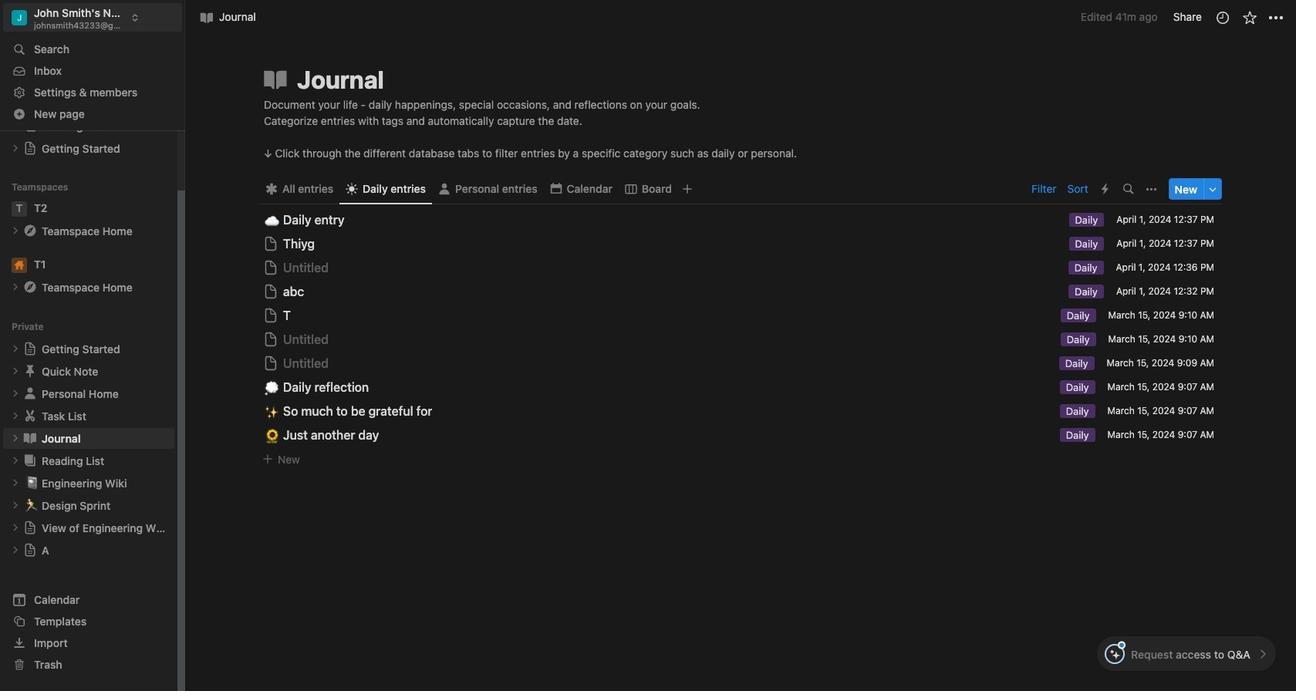 Task type: locate. For each thing, give the bounding box(es) containing it.
1 horizontal spatial tab
[[619, 179, 678, 200]]

0 horizontal spatial tab
[[259, 179, 340, 200]]

6 open image from the top
[[11, 523, 20, 533]]

create and view automations image
[[1102, 184, 1109, 195]]

change page icon image
[[262, 66, 289, 93], [23, 141, 37, 155], [22, 223, 38, 239], [22, 280, 38, 295], [23, 342, 37, 356], [22, 364, 38, 379], [22, 386, 38, 401], [22, 408, 38, 424], [22, 431, 38, 446], [22, 453, 38, 469], [23, 521, 37, 535], [23, 543, 37, 557]]

updates image
[[1215, 10, 1230, 25]]

tab list
[[259, 174, 1027, 205]]

open image
[[11, 144, 20, 153], [11, 283, 20, 292], [11, 344, 20, 354], [11, 412, 20, 421], [11, 456, 20, 466], [11, 479, 20, 488], [11, 546, 20, 555]]

✨ image
[[265, 402, 280, 421]]

1 tab from the left
[[259, 179, 340, 200]]

3 open image from the top
[[11, 389, 20, 398]]

tab
[[259, 179, 340, 200], [619, 179, 678, 200]]

6 open image from the top
[[11, 479, 20, 488]]

📓 image
[[25, 474, 39, 492]]

5 open image from the top
[[11, 456, 20, 466]]

5 open image from the top
[[11, 501, 20, 510]]

2 tab from the left
[[619, 179, 678, 200]]

open image
[[11, 226, 20, 236], [11, 367, 20, 376], [11, 389, 20, 398], [11, 434, 20, 443], [11, 501, 20, 510], [11, 523, 20, 533]]

3 open image from the top
[[11, 344, 20, 354]]

4 open image from the top
[[11, 434, 20, 443]]

🌻 image
[[265, 426, 280, 445]]



Task type: describe. For each thing, give the bounding box(es) containing it.
1 open image from the top
[[11, 226, 20, 236]]

7 open image from the top
[[11, 546, 20, 555]]

💭 image
[[265, 378, 280, 397]]

🏃 image
[[25, 496, 39, 514]]

t image
[[12, 201, 27, 217]]

1 open image from the top
[[11, 144, 20, 153]]

2 open image from the top
[[11, 283, 20, 292]]

4 open image from the top
[[11, 412, 20, 421]]

☁️ image
[[265, 210, 280, 230]]

favorite image
[[1242, 10, 1257, 25]]

2 open image from the top
[[11, 367, 20, 376]]



Task type: vqa. For each thing, say whether or not it's contained in the screenshot.
👋 image
no



